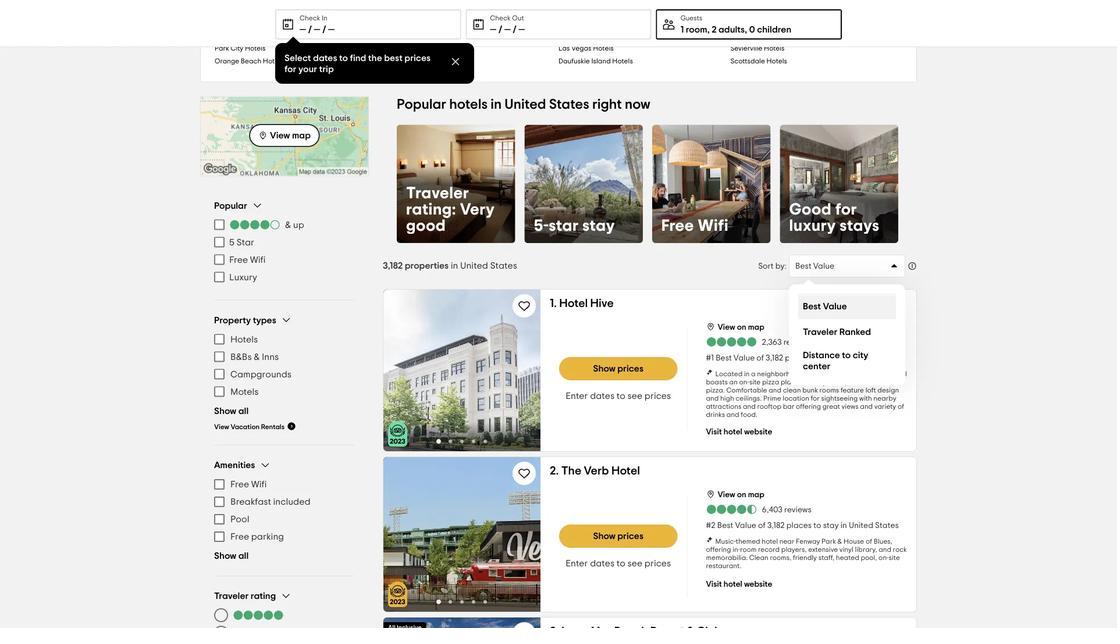 Task type: describe. For each thing, give the bounding box(es) containing it.
0 vertical spatial 3,182
[[383, 261, 403, 270]]

menu containing & up
[[214, 216, 355, 286]]

united up house
[[850, 522, 874, 530]]

restaurant.
[[707, 563, 742, 570]]

2,363 reviews
[[763, 339, 811, 347]]

# for 2. the verb hotel
[[707, 522, 712, 530]]

in up tasty
[[840, 355, 846, 363]]

a
[[752, 371, 756, 378]]

panama
[[215, 32, 242, 39]]

now
[[625, 98, 651, 112]]

scottsdale hotels
[[731, 58, 788, 65]]

star
[[237, 238, 255, 247]]

1 horizontal spatial hotel
[[612, 466, 641, 477]]

room inside music-themed hotel near fenway park & house of blues, offering in-room record players, extensive vinyl library, and rock memorabilia. clean rooms, friendly staff, heated pool, on-site restaurant.
[[741, 547, 757, 554]]

group containing amenities
[[214, 460, 355, 562]]

children
[[758, 25, 792, 34]]

north for carolina
[[215, 7, 233, 14]]

view on map for the verb hotel
[[718, 491, 765, 500]]

view on map for hotel hive
[[718, 324, 765, 332]]

0 vertical spatial hotel
[[560, 298, 588, 310]]

pool,
[[861, 555, 878, 562]]

of down 6,403 reviews link
[[759, 522, 766, 530]]

best
[[384, 53, 403, 63]]

and up "food."
[[744, 404, 756, 411]]

of inside music-themed hotel near fenway park & house of blues, offering in-room record players, extensive vinyl library, and rock memorabilia. clean rooms, friendly staff, heated pool, on-site restaurant.
[[866, 539, 873, 546]]

bar
[[784, 404, 795, 411]]

heated
[[837, 555, 860, 562]]

in up house
[[841, 522, 848, 530]]

staff,
[[819, 555, 835, 562]]

view vacation rentals link
[[214, 422, 296, 431]]

hotel inside music-themed hotel near fenway park & house of blues, offering in-room record players, extensive vinyl library, and rock memorabilia. clean rooms, friendly staff, heated pool, on-site restaurant.
[[762, 539, 779, 546]]

and up prime
[[769, 387, 782, 394]]

4.5 of 5 bubbles. 6,403 reviews element
[[707, 504, 812, 516]]

1. hotel hive
[[550, 298, 614, 310]]

1.
[[550, 298, 557, 310]]

of down 2,363 reviews link on the right bottom
[[757, 355, 765, 363]]

distance
[[804, 351, 841, 360]]

hotels up the 'myrtle'
[[748, 20, 769, 26]]

5-star stay link
[[525, 125, 643, 243]]

north for myrtle
[[731, 32, 749, 39]]

2023 link for 2.
[[388, 582, 408, 608]]

# 1 best value of 3,182 places to stay in united states
[[707, 355, 898, 363]]

traveler rating group
[[214, 591, 355, 629]]

united right properties
[[461, 261, 489, 270]]

united up pizzas,
[[848, 355, 873, 363]]

show prices button for hive
[[560, 358, 678, 381]]

2 inside guests 1 room , 2 adults , 0 children
[[712, 25, 717, 34]]

& up
[[285, 220, 304, 230]]

enter dates to see prices for hive
[[566, 392, 672, 401]]

traveler for ranked
[[804, 328, 838, 337]]

sort by:
[[759, 262, 787, 270]]

value up a
[[734, 355, 755, 363]]

check for check out — / — / —
[[490, 15, 511, 22]]

visit hotel website link for 2. the verb hotel
[[707, 579, 773, 590]]

on- inside "located in a neighborhood famed for tasty pizzas, this hotel boasts an on-site pizza place offering freshly made, delicious pizza. comfortable and clean bunk rooms feature loft design and high ceilings. prime location for sightseeing with nearby attractions and rooftop bar offering great views and variety of drinks and food."
[[740, 379, 750, 386]]

3 / from the left
[[499, 25, 503, 34]]

2.
[[550, 466, 559, 477]]

hotels down carolina
[[245, 45, 266, 52]]

record
[[759, 547, 780, 554]]

themed
[[736, 539, 761, 546]]

1 vertical spatial free wifi
[[229, 255, 266, 265]]

rooms
[[820, 387, 840, 394]]

pizza.
[[707, 387, 725, 394]]

show all for motels
[[214, 407, 249, 416]]

visit hotel website for the verb hotel
[[707, 581, 773, 589]]

5.0 of 5 bubbles. 2,363 reviews element
[[707, 337, 811, 348]]

best up 'music-'
[[718, 522, 734, 530]]

music-themed hotel near fenway park & house of blues, offering in-room record players, extensive vinyl library, and rock memorabilia. clean rooms, friendly staff, heated pool, on-site restaurant. button
[[707, 537, 908, 571]]

north carolina mountains hotels
[[215, 7, 320, 14]]

on- inside music-themed hotel near fenway park & house of blues, offering in-room record players, extensive vinyl library, and rock memorabilia. clean rooms, friendly staff, heated pool, on-site restaurant.
[[879, 555, 889, 562]]

north carolina mountains hotels link
[[215, 4, 387, 17]]

website for the verb hotel
[[745, 581, 773, 589]]

out
[[513, 15, 524, 22]]

dates for 1. hotel hive
[[591, 392, 615, 401]]

enter for hotel
[[566, 392, 588, 401]]

tasty
[[838, 371, 854, 378]]

popular for popular hotels in united states right now
[[397, 98, 447, 112]]

room inside guests 1 room , 2 adults , 0 children
[[686, 25, 708, 34]]

check out — / — / —
[[490, 15, 525, 34]]

# for 1. hotel hive
[[707, 355, 712, 363]]

2 / from the left
[[323, 25, 326, 34]]

in right hotels on the top left of page
[[491, 98, 502, 112]]

5.0 of 5 bubbles image
[[233, 611, 284, 621]]

0 vertical spatial offering
[[801, 379, 826, 386]]

rooms,
[[771, 555, 792, 562]]

california desert hotels
[[559, 7, 635, 14]]

rentals
[[261, 424, 285, 431]]

amenities
[[214, 461, 255, 470]]

park inside north myrtle beach hotels park city hotels
[[215, 45, 229, 52]]

hotels inside greater palm springs hotels link
[[801, 7, 821, 14]]

save to a trip image for 2. the verb hotel
[[518, 467, 532, 481]]

3,182 for 1. hotel hive
[[767, 355, 784, 363]]

for inside good for luxury stays
[[836, 201, 858, 218]]

friendly
[[794, 555, 818, 562]]

popular for popular
[[214, 201, 247, 210]]

florida keys hotels link
[[387, 29, 559, 42]]

california
[[559, 7, 591, 14]]

freshly
[[828, 379, 849, 386]]

rooftop
[[758, 404, 782, 411]]

maui
[[731, 20, 747, 26]]

4.0 of 5 bubbles image
[[229, 220, 281, 230]]

near
[[780, 539, 795, 546]]

properties
[[405, 261, 449, 270]]

for up freshly
[[827, 371, 836, 378]]

places for hotel hive
[[786, 355, 811, 363]]

traveler rating: very good link
[[397, 125, 516, 243]]

wifi for free wifi link at the right
[[698, 218, 729, 234]]

best up traveler ranked at the bottom of the page
[[804, 302, 822, 312]]

hotels inside north carolina mountains hotels "link"
[[299, 7, 320, 14]]

famed
[[805, 371, 826, 378]]

map for 2. the verb hotel
[[749, 491, 765, 500]]

park city hotels link
[[215, 42, 387, 55]]

shores
[[401, 58, 423, 65]]

enter dates to see prices for verb
[[566, 560, 672, 569]]

sevierville hotels orange beach hotels
[[215, 45, 785, 65]]

save to a trip image
[[518, 628, 532, 629]]

verb
[[584, 466, 609, 477]]

extensive
[[809, 547, 839, 554]]

3,182 for 2. the verb hotel
[[768, 522, 785, 530]]

view inside "link"
[[214, 424, 229, 431]]

located
[[716, 371, 743, 378]]

maui hotels panama city beach hotels
[[215, 20, 769, 39]]

pool
[[231, 515, 249, 525]]

view vacation rentals
[[214, 424, 285, 431]]

select dates to find the best prices for your trip
[[285, 53, 431, 74]]

dates for 2. the verb hotel
[[591, 560, 615, 569]]

bunk
[[803, 387, 819, 394]]

show prices for hive
[[594, 365, 644, 374]]

hotels inside four corners hotels link
[[430, 7, 451, 14]]

made,
[[851, 379, 871, 386]]

view on map button for the verb hotel
[[707, 488, 765, 501]]

nearby
[[874, 395, 897, 402]]

beach inside "sevierville hotels orange beach hotels"
[[241, 58, 262, 65]]

value up the themed
[[736, 522, 757, 530]]

included
[[273, 498, 311, 507]]

vinyl
[[840, 547, 854, 554]]

to inside 'distance to city center'
[[843, 351, 852, 360]]

beach inside maui hotels panama city beach hotels
[[257, 32, 278, 39]]

site inside music-themed hotel near fenway park & house of blues, offering in-room record players, extensive vinyl library, and rock memorabilia. clean rooms, friendly staff, heated pool, on-site restaurant.
[[889, 555, 901, 562]]

places for the verb hotel
[[787, 522, 812, 530]]

save to a trip image for 1. hotel hive
[[518, 299, 532, 313]]

by:
[[776, 262, 787, 270]]

adults
[[719, 25, 745, 34]]

group containing popular
[[214, 200, 355, 286]]

blues,
[[874, 539, 893, 546]]

1 vertical spatial wifi
[[250, 255, 266, 265]]

high
[[721, 395, 735, 402]]

1 for room
[[681, 25, 684, 34]]

california desert hotels link
[[559, 4, 731, 17]]

prime
[[764, 395, 782, 402]]

guests 1 room , 2 adults , 0 children
[[681, 15, 792, 34]]

north myrtle beach hotels park city hotels
[[215, 32, 815, 52]]

fenway
[[797, 539, 821, 546]]

all for motels
[[239, 407, 249, 416]]

all for free parking
[[239, 552, 249, 561]]

website for hotel hive
[[745, 429, 773, 437]]

menu for property types
[[214, 331, 355, 401]]

location
[[783, 395, 810, 402]]

close image
[[450, 56, 462, 68]]

to inside select dates to find the best prices for your trip
[[339, 53, 348, 63]]

hive
[[591, 298, 614, 310]]

island
[[592, 58, 611, 65]]

1 vertical spatial best value
[[804, 302, 848, 312]]

greater palm springs hotels link
[[731, 4, 903, 17]]

music-
[[716, 539, 737, 546]]

6,403
[[763, 507, 783, 515]]

2023 link for 1.
[[388, 422, 408, 447]]

delicious
[[872, 379, 901, 386]]

greater
[[731, 7, 756, 14]]

boasts
[[707, 379, 728, 386]]

attractions
[[707, 404, 742, 411]]

1 vertical spatial 2
[[712, 522, 716, 530]]

free wifi for menu containing free wifi
[[231, 480, 267, 490]]

offering inside music-themed hotel near fenway park & house of blues, offering in-room record players, extensive vinyl library, and rock memorabilia. clean rooms, friendly staff, heated pool, on-site restaurant.
[[707, 547, 732, 554]]

for down bunk
[[811, 395, 820, 402]]

united down "sevierville hotels orange beach hotels"
[[505, 98, 547, 112]]

hotels left the 'select'
[[263, 58, 284, 65]]

# 2 best value of 3,182 places to stay in united states
[[707, 522, 900, 530]]

4 — from the left
[[490, 25, 497, 34]]

hotels up sevierville hotels link
[[795, 32, 815, 39]]

5 — from the left
[[505, 25, 511, 34]]

four
[[387, 7, 401, 14]]

popular hotels in united states right now
[[397, 98, 651, 112]]

right
[[593, 98, 622, 112]]

hotels inside kissimmee hotels link
[[593, 32, 614, 39]]



Task type: locate. For each thing, give the bounding box(es) containing it.
5-
[[534, 218, 549, 234]]

view on map
[[718, 324, 765, 332], [718, 491, 765, 500]]

neighborhood
[[758, 371, 804, 378]]

2 vertical spatial map
[[749, 491, 765, 500]]

0 vertical spatial best value
[[796, 262, 835, 270]]

reviews up # 1 best value of 3,182 places to stay in united states
[[784, 339, 811, 347]]

0 vertical spatial on-
[[740, 379, 750, 386]]

visit hotel website down "food."
[[707, 429, 773, 437]]

0 vertical spatial show prices
[[594, 365, 644, 374]]

on up 2,363 reviews link on the right bottom
[[738, 324, 747, 332]]

visit down drinks
[[707, 429, 723, 437]]

view on map button up 2,363 reviews link on the right bottom
[[707, 320, 765, 333]]

0 vertical spatial enter
[[566, 392, 588, 401]]

3 menu from the top
[[214, 476, 355, 546]]

1 on from the top
[[738, 324, 747, 332]]

drinks
[[707, 412, 726, 419]]

2,363 reviews button
[[707, 337, 811, 348]]

save to a trip image
[[518, 299, 532, 313], [518, 467, 532, 481]]

and down pizza.
[[707, 395, 719, 402]]

#
[[707, 355, 712, 363], [707, 522, 712, 530]]

0 horizontal spatial traveler
[[214, 592, 249, 602]]

to
[[339, 53, 348, 63], [843, 351, 852, 360], [813, 355, 820, 363], [617, 392, 626, 401], [814, 522, 822, 530], [617, 560, 626, 569]]

beach right the orange
[[241, 58, 262, 65]]

0 horizontal spatial room
[[686, 25, 708, 34]]

best value up traveler ranked at the bottom of the page
[[804, 302, 848, 312]]

2 enter from the top
[[566, 560, 588, 569]]

park inside music-themed hotel near fenway park & house of blues, offering in-room record players, extensive vinyl library, and rock memorabilia. clean rooms, friendly staff, heated pool, on-site restaurant.
[[822, 539, 837, 546]]

2 vertical spatial stay
[[824, 522, 839, 530]]

four corners hotels
[[387, 7, 451, 14]]

springs
[[775, 7, 799, 14]]

maui hotels link
[[731, 17, 903, 29]]

0 vertical spatial all
[[239, 407, 249, 416]]

menu containing free wifi
[[214, 476, 355, 546]]

/ down in
[[323, 25, 326, 34]]

dates inside select dates to find the best prices for your trip
[[313, 53, 337, 63]]

north inside north myrtle beach hotels park city hotels
[[731, 32, 749, 39]]

& left up
[[285, 220, 291, 230]]

1 all from the top
[[239, 407, 249, 416]]

best inside popup button
[[796, 262, 812, 270]]

0 vertical spatial visit
[[707, 429, 723, 437]]

hotel exterior image
[[384, 458, 541, 613]]

1 vertical spatial show all button
[[214, 551, 249, 562]]

1 vertical spatial 2023 link
[[388, 582, 408, 608]]

2 show all from the top
[[214, 552, 249, 561]]

1 vertical spatial popular
[[214, 201, 247, 210]]

city inside maui hotels panama city beach hotels
[[243, 32, 256, 39]]

1 vertical spatial enter
[[566, 560, 588, 569]]

0 horizontal spatial site
[[750, 379, 761, 386]]

rock
[[894, 547, 908, 554]]

2,363 reviews link
[[707, 337, 811, 348]]

0 vertical spatial carousel of images figure
[[384, 290, 541, 452]]

hotels up island
[[593, 45, 614, 52]]

show all button for motels
[[214, 406, 249, 417]]

1 vertical spatial show prices
[[594, 532, 644, 542]]

2 show prices from the top
[[594, 532, 644, 542]]

stay right star
[[583, 218, 616, 234]]

2 all from the top
[[239, 552, 249, 561]]

save to a trip image left 1.
[[518, 299, 532, 313]]

1 save to a trip image from the top
[[518, 299, 532, 313]]

visit hotel website link for 1. hotel hive
[[707, 426, 773, 438]]

kissimmee hotels link
[[559, 29, 731, 42]]

types
[[253, 316, 276, 325]]

traveler for rating
[[214, 592, 249, 602]]

0 vertical spatial free wifi
[[662, 218, 729, 234]]

1 horizontal spatial check
[[490, 15, 511, 22]]

best
[[796, 262, 812, 270], [804, 302, 822, 312], [716, 355, 732, 363], [718, 522, 734, 530]]

3,182 down 6,403
[[768, 522, 785, 530]]

2 save to a trip image from the top
[[518, 467, 532, 481]]

carousel of images figure
[[384, 290, 541, 452], [384, 458, 541, 613]]

site down a
[[750, 379, 761, 386]]

1 menu from the top
[[214, 216, 355, 286]]

2 carousel of images figure from the top
[[384, 458, 541, 613]]

0 vertical spatial popular
[[397, 98, 447, 112]]

1 see from the top
[[628, 392, 643, 401]]

hotels inside gulf shores hotels link
[[425, 58, 446, 65]]

1 view on map button from the top
[[707, 320, 765, 333]]

pizza
[[763, 379, 780, 386]]

park up the extensive
[[822, 539, 837, 546]]

0 vertical spatial traveler
[[406, 185, 470, 201]]

1 horizontal spatial &
[[285, 220, 291, 230]]

hotels up the check in — / — / —
[[299, 7, 320, 14]]

show all button for free parking
[[214, 551, 249, 562]]

visit for 2. the verb hotel
[[707, 581, 723, 589]]

best value button
[[790, 255, 906, 278]]

feature
[[841, 387, 865, 394]]

0 horizontal spatial 1
[[681, 25, 684, 34]]

0 vertical spatial 2023 link
[[388, 422, 408, 447]]

, left 0
[[745, 25, 748, 34]]

mountains
[[264, 7, 298, 14]]

1 visit from the top
[[707, 429, 723, 437]]

value down luxury
[[814, 262, 835, 270]]

2 website from the top
[[745, 581, 773, 589]]

hotels right keys
[[427, 32, 448, 39]]

0 vertical spatial reviews
[[784, 339, 811, 347]]

0 vertical spatial enter dates to see prices
[[566, 392, 672, 401]]

1 vertical spatial visit hotel website link
[[707, 579, 773, 590]]

place
[[781, 379, 800, 386]]

site inside "located in a neighborhood famed for tasty pizzas, this hotel boasts an on-site pizza place offering freshly made, delicious pizza. comfortable and clean bunk rooms feature loft design and high ceilings. prime location for sightseeing with nearby attractions and rooftop bar offering great views and variety of drinks and food."
[[750, 379, 761, 386]]

2 check from the left
[[490, 15, 511, 22]]

property
[[214, 316, 251, 325]]

stay for 1. hotel hive
[[822, 355, 838, 363]]

hotels inside the scottsdale hotels link
[[767, 58, 788, 65]]

hotels down children
[[765, 45, 785, 52]]

0 vertical spatial visit hotel website
[[707, 429, 773, 437]]

1 inside guests 1 room , 2 adults , 0 children
[[681, 25, 684, 34]]

1 vertical spatial room
[[741, 547, 757, 554]]

in left a
[[745, 371, 750, 378]]

1 show all from the top
[[214, 407, 249, 416]]

1 check from the left
[[300, 15, 320, 22]]

1 horizontal spatial ,
[[745, 25, 748, 34]]

0 vertical spatial map
[[292, 131, 311, 140]]

views
[[842, 404, 859, 411]]

show all for free parking
[[214, 552, 249, 561]]

all down free parking on the left bottom of the page
[[239, 552, 249, 561]]

1 group from the top
[[214, 200, 355, 286]]

1 horizontal spatial room
[[741, 547, 757, 554]]

2 group from the top
[[214, 315, 355, 431]]

dates
[[313, 53, 337, 63], [591, 392, 615, 401], [591, 560, 615, 569]]

reviews
[[784, 339, 811, 347], [785, 507, 812, 515]]

value inside popup button
[[814, 262, 835, 270]]

1 enter from the top
[[566, 392, 588, 401]]

0 vertical spatial visit hotel website link
[[707, 426, 773, 438]]

loft
[[866, 387, 877, 394]]

pizzas,
[[855, 371, 877, 378]]

view on map button up 6,403 reviews link
[[707, 488, 765, 501]]

hotels up maui hotels link
[[801, 7, 821, 14]]

traveler inside traveler rating: very good
[[406, 185, 470, 201]]

star
[[549, 218, 579, 234]]

2 vertical spatial menu
[[214, 476, 355, 546]]

food.
[[741, 412, 758, 419]]

& left inns
[[254, 353, 260, 362]]

room down the themed
[[741, 547, 757, 554]]

visit for 1. hotel hive
[[707, 429, 723, 437]]

visit down restaurant.
[[707, 581, 723, 589]]

best value inside popup button
[[796, 262, 835, 270]]

2 visit hotel website link from the top
[[707, 579, 773, 590]]

house
[[844, 539, 865, 546]]

1 vertical spatial places
[[787, 522, 812, 530]]

0
[[750, 25, 756, 34]]

1 vertical spatial traveler
[[804, 328, 838, 337]]

enter for the
[[566, 560, 588, 569]]

3 — from the left
[[328, 25, 335, 34]]

2 # from the top
[[707, 522, 712, 530]]

ranked
[[840, 328, 872, 337]]

menu
[[214, 216, 355, 286], [214, 331, 355, 401], [214, 476, 355, 546]]

1 2023 link from the top
[[388, 422, 408, 447]]

places down the "2,363 reviews"
[[786, 355, 811, 363]]

in
[[491, 98, 502, 112], [451, 261, 458, 270], [840, 355, 846, 363], [745, 371, 750, 378], [841, 522, 848, 530]]

0 vertical spatial 1
[[681, 25, 684, 34]]

1
[[681, 25, 684, 34], [712, 355, 714, 363]]

0 vertical spatial room
[[686, 25, 708, 34]]

players,
[[782, 547, 807, 554]]

0 vertical spatial wifi
[[698, 218, 729, 234]]

&
[[285, 220, 291, 230], [254, 353, 260, 362], [838, 539, 843, 546]]

3,182
[[383, 261, 403, 270], [767, 355, 784, 363], [768, 522, 785, 530]]

2 vertical spatial traveler
[[214, 592, 249, 602]]

for
[[285, 64, 297, 74], [836, 201, 858, 218], [827, 371, 836, 378], [811, 395, 820, 402]]

check left out on the top
[[490, 15, 511, 22]]

check for check in — / — / —
[[300, 15, 320, 22]]

1 vertical spatial north
[[731, 32, 749, 39]]

hotels up las vegas hotels
[[593, 32, 614, 39]]

2 2023 link from the top
[[388, 582, 408, 608]]

show all down free parking on the left bottom of the page
[[214, 552, 249, 561]]

1 vertical spatial 1
[[712, 355, 714, 363]]

2 vertical spatial 3,182
[[768, 522, 785, 530]]

hotels up b&bs
[[231, 335, 258, 344]]

2 on from the top
[[738, 491, 747, 500]]

reviews up # 2 best value of 3,182 places to stay in united states
[[785, 507, 812, 515]]

design
[[878, 387, 900, 394]]

lago mar beach resort and club image
[[384, 618, 541, 629]]

on- right pool,
[[879, 555, 889, 562]]

visit
[[707, 429, 723, 437], [707, 581, 723, 589]]

visit hotel website
[[707, 429, 773, 437], [707, 581, 773, 589]]

2 vertical spatial wifi
[[251, 480, 267, 490]]

1 vertical spatial on
[[738, 491, 747, 500]]

sevierville hotels link
[[731, 42, 903, 55]]

visit hotel website down restaurant.
[[707, 581, 773, 589]]

0 vertical spatial city
[[243, 32, 256, 39]]

hotels right island
[[613, 58, 633, 65]]

6,403 reviews button
[[707, 504, 812, 516]]

option group
[[214, 607, 355, 629]]

1 , from the left
[[708, 25, 710, 34]]

guests
[[681, 15, 703, 22]]

places
[[786, 355, 811, 363], [787, 522, 812, 530]]

0 horizontal spatial north
[[215, 7, 233, 14]]

2 visit hotel website from the top
[[707, 581, 773, 589]]

0 vertical spatial #
[[707, 355, 712, 363]]

1 horizontal spatial popular
[[397, 98, 447, 112]]

/ up park city hotels link
[[308, 25, 312, 34]]

north myrtle beach hotels link
[[731, 29, 903, 42]]

0 vertical spatial see
[[628, 392, 643, 401]]

1 vertical spatial visit
[[707, 581, 723, 589]]

view map button
[[249, 124, 320, 147]]

1 horizontal spatial north
[[731, 32, 749, 39]]

greater palm springs hotels
[[731, 7, 821, 14]]

0 vertical spatial places
[[786, 355, 811, 363]]

2 up 'music-'
[[712, 522, 716, 530]]

group containing property types
[[214, 315, 355, 431]]

3,182 down 2,363
[[767, 355, 784, 363]]

trip
[[319, 64, 334, 74]]

north down maui
[[731, 32, 749, 39]]

luxury
[[229, 273, 257, 282]]

2 view on map button from the top
[[707, 488, 765, 501]]

select
[[285, 53, 311, 63]]

1 # from the top
[[707, 355, 712, 363]]

1 down guests
[[681, 25, 684, 34]]

visit hotel website for hotel hive
[[707, 429, 773, 437]]

check inside the check in — / — / —
[[300, 15, 320, 22]]

on for 1. hotel hive
[[738, 324, 747, 332]]

2 view on map from the top
[[718, 491, 765, 500]]

1 vertical spatial group
[[214, 315, 355, 431]]

1 vertical spatial carousel of images figure
[[384, 458, 541, 613]]

traveler up distance
[[804, 328, 838, 337]]

for inside select dates to find the best prices for your trip
[[285, 64, 297, 74]]

b&bs
[[231, 353, 252, 362]]

list box containing best value
[[790, 285, 906, 386]]

hotels inside daufuskie island hotels link
[[613, 58, 633, 65]]

1 visit hotel website from the top
[[707, 429, 773, 437]]

, left adults
[[708, 25, 710, 34]]

visit hotel website link down "food."
[[707, 426, 773, 438]]

1 vertical spatial stay
[[822, 355, 838, 363]]

1 horizontal spatial on-
[[879, 555, 889, 562]]

save to a trip image left 2.
[[518, 467, 532, 481]]

popular inside group
[[214, 201, 247, 210]]

1 show prices button from the top
[[560, 358, 678, 381]]

/ up "sevierville hotels orange beach hotels"
[[499, 25, 503, 34]]

north
[[215, 7, 233, 14], [731, 32, 749, 39]]

prices
[[405, 53, 431, 63], [618, 365, 644, 374], [645, 392, 672, 401], [618, 532, 644, 542], [645, 560, 672, 569]]

best value right the by:
[[796, 262, 835, 270]]

map for 1. hotel hive
[[749, 324, 765, 332]]

view map
[[270, 131, 311, 140]]

on up 6,403 reviews link
[[738, 491, 747, 500]]

wifi for menu containing free wifi
[[251, 480, 267, 490]]

1 vertical spatial show prices button
[[560, 525, 678, 549]]

daufuskie island hotels
[[559, 58, 633, 65]]

view on map button for hotel hive
[[707, 320, 765, 333]]

2 left adults
[[712, 25, 717, 34]]

show prices button for verb
[[560, 525, 678, 549]]

and down attractions
[[727, 412, 740, 419]]

city
[[243, 32, 256, 39], [231, 45, 244, 52]]

show all button down free parking on the left bottom of the page
[[214, 551, 249, 562]]

value up traveler ranked at the bottom of the page
[[824, 302, 848, 312]]

traveler up good
[[406, 185, 470, 201]]

website down clean
[[745, 581, 773, 589]]

hotels up park city hotels link
[[280, 32, 300, 39]]

0 horizontal spatial on-
[[740, 379, 750, 386]]

0 vertical spatial show prices button
[[560, 358, 678, 381]]

hotel up the record
[[762, 539, 779, 546]]

wifi
[[698, 218, 729, 234], [250, 255, 266, 265], [251, 480, 267, 490]]

gulf shores hotels
[[387, 58, 446, 65]]

menu for amenities
[[214, 476, 355, 546]]

0 vertical spatial view on map button
[[707, 320, 765, 333]]

1 carousel of images figure from the top
[[384, 290, 541, 452]]

of inside "located in a neighborhood famed for tasty pizzas, this hotel boasts an on-site pizza place offering freshly made, delicious pizza. comfortable and clean bunk rooms feature loft design and high ceilings. prime location for sightseeing with nearby attractions and rooftop bar offering great views and variety of drinks and food."
[[898, 404, 905, 411]]

and down with
[[861, 404, 874, 411]]

park up the orange
[[215, 45, 229, 52]]

2 vertical spatial group
[[214, 460, 355, 562]]

hotels right scottsdale
[[767, 58, 788, 65]]

free wifi
[[662, 218, 729, 234], [229, 255, 266, 265], [231, 480, 267, 490]]

0 vertical spatial park
[[215, 45, 229, 52]]

hotels inside california desert hotels link
[[615, 7, 635, 14]]

1 show all button from the top
[[214, 406, 249, 417]]

show prices for verb
[[594, 532, 644, 542]]

show all up vacation
[[214, 407, 249, 416]]

offering down 'music-'
[[707, 547, 732, 554]]

prices inside select dates to find the best prices for your trip
[[405, 53, 431, 63]]

hotel inside "located in a neighborhood famed for tasty pizzas, this hotel boasts an on-site pizza place offering freshly made, delicious pizza. comfortable and clean bunk rooms feature loft design and high ceilings. prime location for sightseeing with nearby attractions and rooftop bar offering great views and variety of drinks and food."
[[891, 371, 908, 378]]

daufuskie
[[559, 58, 590, 65]]

0 horizontal spatial ,
[[708, 25, 710, 34]]

6 — from the left
[[519, 25, 525, 34]]

2 vertical spatial free wifi
[[231, 480, 267, 490]]

2 vertical spatial &
[[838, 539, 843, 546]]

panama city beach hotels link
[[215, 29, 387, 42]]

and down 'blues,'
[[879, 547, 892, 554]]

list box
[[790, 285, 906, 386]]

1 vertical spatial &
[[254, 353, 260, 362]]

property types
[[214, 316, 276, 325]]

2 show all button from the top
[[214, 551, 249, 562]]

1 horizontal spatial traveler
[[406, 185, 470, 201]]

hotel right 1.
[[560, 298, 588, 310]]

carousel of images figure for 1.
[[384, 290, 541, 452]]

sevierville
[[731, 45, 763, 52]]

ceilings.
[[736, 395, 762, 402]]

6,403 reviews
[[763, 507, 812, 515]]

1 vertical spatial offering
[[797, 404, 822, 411]]

places up fenway
[[787, 522, 812, 530]]

map inside button
[[292, 131, 311, 140]]

free wifi for free wifi link at the right
[[662, 218, 729, 234]]

2 menu from the top
[[214, 331, 355, 401]]

0 vertical spatial &
[[285, 220, 291, 230]]

see for 1. hotel hive
[[628, 392, 643, 401]]

beach right the 'myrtle'
[[773, 32, 793, 39]]

clean
[[784, 387, 802, 394]]

website
[[745, 429, 773, 437], [745, 581, 773, 589]]

see for 2. the verb hotel
[[628, 560, 643, 569]]

traveler for rating:
[[406, 185, 470, 201]]

north left carolina
[[215, 7, 233, 14]]

hotel down restaurant.
[[724, 581, 743, 589]]

3 group from the top
[[214, 460, 355, 562]]

stay up the extensive
[[824, 522, 839, 530]]

1 vertical spatial park
[[822, 539, 837, 546]]

0 horizontal spatial &
[[254, 353, 260, 362]]

hotels inside 'las vegas hotels' link
[[593, 45, 614, 52]]

# up memorabilia. at the right bottom
[[707, 522, 712, 530]]

city right the panama
[[243, 32, 256, 39]]

1 website from the top
[[745, 429, 773, 437]]

this
[[879, 371, 890, 378]]

1 horizontal spatial site
[[889, 555, 901, 562]]

clean
[[750, 555, 769, 562]]

1 vertical spatial on-
[[879, 555, 889, 562]]

& up vinyl
[[838, 539, 843, 546]]

room down guests
[[686, 25, 708, 34]]

1 up boasts
[[712, 355, 714, 363]]

on for 2. the verb hotel
[[738, 491, 747, 500]]

5 star
[[229, 238, 255, 247]]

stay inside "link"
[[583, 218, 616, 234]]

1 vertical spatial reviews
[[785, 507, 812, 515]]

1 view on map from the top
[[718, 324, 765, 332]]

stay for 2. the verb hotel
[[824, 522, 839, 530]]

0 vertical spatial stay
[[583, 218, 616, 234]]

reviews for the verb hotel
[[785, 507, 812, 515]]

north inside "link"
[[215, 7, 233, 14]]

best up located on the right bottom
[[716, 355, 732, 363]]

2 — from the left
[[314, 25, 321, 34]]

1 — from the left
[[300, 25, 306, 34]]

carousel of images figure for 2.
[[384, 458, 541, 613]]

0 vertical spatial view on map
[[718, 324, 765, 332]]

of right variety
[[898, 404, 905, 411]]

in inside "located in a neighborhood famed for tasty pizzas, this hotel boasts an on-site pizza place offering freshly made, delicious pizza. comfortable and clean bunk rooms feature loft design and high ceilings. prime location for sightseeing with nearby attractions and rooftop bar offering great views and variety of drinks and food."
[[745, 371, 750, 378]]

hotels inside menu
[[231, 335, 258, 344]]

keys
[[411, 32, 426, 39]]

0 vertical spatial show all
[[214, 407, 249, 416]]

city inside north myrtle beach hotels park city hotels
[[231, 45, 244, 52]]

on- up comfortable at the bottom of page
[[740, 379, 750, 386]]

1 for best
[[712, 355, 714, 363]]

traveler inside group
[[214, 592, 249, 602]]

hotels right desert
[[615, 7, 635, 14]]

reviews for hotel hive
[[784, 339, 811, 347]]

and inside music-themed hotel near fenway park & house of blues, offering in-room record players, extensive vinyl library, and rock memorabilia. clean rooms, friendly staff, heated pool, on-site restaurant.
[[879, 547, 892, 554]]

of up library,
[[866, 539, 873, 546]]

up
[[293, 220, 304, 230]]

1 visit hotel website link from the top
[[707, 426, 773, 438]]

1 enter dates to see prices from the top
[[566, 392, 672, 401]]

beach inside north myrtle beach hotels park city hotels
[[773, 32, 793, 39]]

hotels inside the florida keys hotels link
[[427, 32, 448, 39]]

1 vertical spatial view on map button
[[707, 488, 765, 501]]

1 vertical spatial website
[[745, 581, 773, 589]]

1 vertical spatial menu
[[214, 331, 355, 401]]

hotel right verb at the bottom right of page
[[612, 466, 641, 477]]

hotel down "food."
[[724, 429, 743, 437]]

1 vertical spatial view on map
[[718, 491, 765, 500]]

1 vertical spatial #
[[707, 522, 712, 530]]

2 enter dates to see prices from the top
[[566, 560, 672, 569]]

orange beach hotels link
[[215, 55, 387, 68]]

2 see from the top
[[628, 560, 643, 569]]

menu containing hotels
[[214, 331, 355, 401]]

orange
[[215, 58, 239, 65]]

2 visit from the top
[[707, 581, 723, 589]]

best value
[[796, 262, 835, 270], [804, 302, 848, 312]]

1 / from the left
[[308, 25, 312, 34]]

1 vertical spatial site
[[889, 555, 901, 562]]

4 / from the left
[[513, 25, 517, 34]]

& inside music-themed hotel near fenway park & house of blues, offering in-room record players, extensive vinyl library, and rock memorabilia. clean rooms, friendly staff, heated pool, on-site restaurant.
[[838, 539, 843, 546]]

1 vertical spatial visit hotel website
[[707, 581, 773, 589]]

0 vertical spatial save to a trip image
[[518, 299, 532, 313]]

group
[[214, 200, 355, 286], [214, 315, 355, 431], [214, 460, 355, 562]]

2 vertical spatial offering
[[707, 547, 732, 554]]

1 horizontal spatial 1
[[712, 355, 714, 363]]

in right properties
[[451, 261, 458, 270]]

1 vertical spatial map
[[749, 324, 765, 332]]

1 vertical spatial city
[[231, 45, 244, 52]]

0 vertical spatial on
[[738, 324, 747, 332]]

2 , from the left
[[745, 25, 748, 34]]

corners
[[403, 7, 429, 14]]

for right good
[[836, 201, 858, 218]]

0 vertical spatial menu
[[214, 216, 355, 286]]

1 vertical spatial all
[[239, 552, 249, 561]]

kissimmee
[[559, 32, 592, 39]]

stay up famed
[[822, 355, 838, 363]]

hotels right corners
[[430, 7, 451, 14]]

show
[[594, 365, 616, 374], [214, 407, 237, 416], [594, 532, 616, 542], [214, 552, 237, 561]]

site down rock
[[889, 555, 901, 562]]

2 show prices button from the top
[[560, 525, 678, 549]]

1 vertical spatial hotel
[[612, 466, 641, 477]]

good
[[790, 201, 832, 218]]

1 show prices from the top
[[594, 365, 644, 374]]

3,182 left properties
[[383, 261, 403, 270]]

check inside check out — / — / —
[[490, 15, 511, 22]]



Task type: vqa. For each thing, say whether or not it's contained in the screenshot.
the If
no



